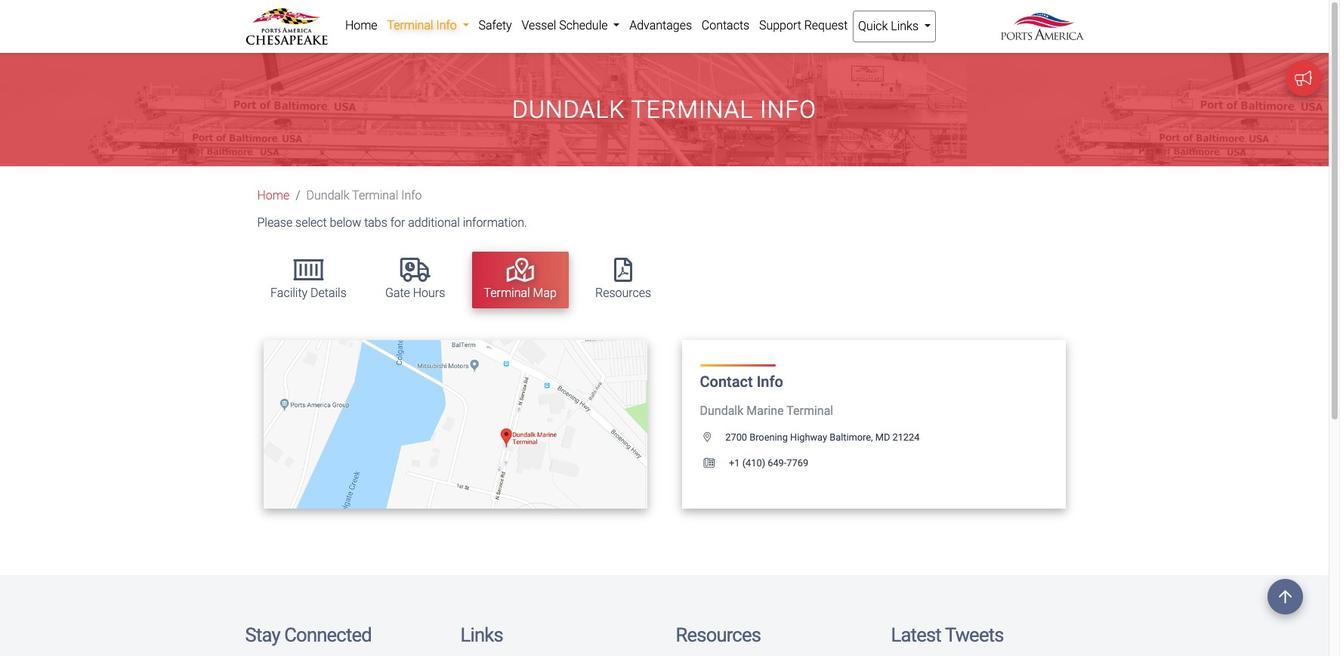 Task type: describe. For each thing, give the bounding box(es) containing it.
terminal map
[[484, 286, 557, 300]]

advantages
[[630, 18, 692, 33]]

649-
[[768, 457, 787, 468]]

quick links
[[859, 19, 922, 33]]

highway
[[791, 431, 828, 443]]

terminal info
[[387, 18, 460, 33]]

latest
[[892, 623, 942, 646]]

+1
[[729, 457, 740, 468]]

7769
[[787, 457, 809, 468]]

connected
[[284, 623, 372, 646]]

request
[[805, 18, 848, 33]]

(410)
[[743, 457, 766, 468]]

terminal map link
[[472, 252, 569, 308]]

safety link
[[474, 11, 517, 41]]

please select below tabs for additional information.
[[257, 216, 527, 230]]

resources link
[[584, 252, 664, 308]]

advantages link
[[625, 11, 697, 41]]

broening
[[750, 431, 788, 443]]

baltimore,
[[830, 431, 873, 443]]

tab list containing facility details
[[251, 244, 1084, 316]]

tabs
[[364, 216, 388, 230]]

please
[[257, 216, 293, 230]]

support request link
[[755, 11, 853, 41]]

2700 broening highway          baltimore, md 21224
[[723, 431, 920, 443]]

details
[[311, 286, 347, 300]]

1 vertical spatial home link
[[257, 189, 290, 203]]

get
[[410, 418, 428, 430]]

quick links link
[[853, 11, 937, 42]]

1 horizontal spatial home link
[[341, 11, 382, 41]]

schedule
[[559, 18, 608, 33]]

safety
[[479, 18, 512, 33]]

contacts
[[702, 18, 750, 33]]

dundalk marine terminal
[[700, 403, 834, 418]]

directions
[[430, 418, 485, 430]]

2 horizontal spatial dundalk
[[700, 403, 744, 418]]

quick
[[859, 19, 888, 33]]

md
[[876, 431, 891, 443]]

map
[[533, 286, 557, 300]]

1 horizontal spatial resources
[[676, 623, 761, 646]]

directions image
[[487, 418, 501, 429]]

support request
[[760, 18, 848, 33]]

information.
[[463, 216, 527, 230]]

0 horizontal spatial dundalk
[[307, 189, 350, 203]]

terminal inside terminal map link
[[484, 286, 530, 300]]

for
[[391, 216, 405, 230]]

facility
[[271, 286, 308, 300]]

marine
[[747, 403, 784, 418]]

go to top image
[[1268, 579, 1304, 615]]

terminal info link
[[382, 11, 474, 41]]

1 horizontal spatial dundalk terminal info
[[513, 95, 817, 124]]

terminal inside terminal info link
[[387, 18, 434, 33]]



Task type: locate. For each thing, give the bounding box(es) containing it.
support
[[760, 18, 802, 33]]

0 horizontal spatial dundalk terminal info
[[307, 189, 422, 203]]

facility details link
[[259, 252, 359, 308]]

tweets
[[946, 623, 1004, 646]]

home link left terminal info
[[341, 11, 382, 41]]

stay
[[245, 623, 280, 646]]

0 horizontal spatial home
[[257, 189, 290, 203]]

phone office image
[[704, 459, 727, 468]]

0 horizontal spatial links
[[461, 623, 503, 646]]

vessel
[[522, 18, 557, 33]]

0 vertical spatial dundalk
[[513, 95, 625, 124]]

hours
[[413, 286, 445, 300]]

contact
[[700, 372, 753, 390]]

+1 (410) 649-7769
[[727, 457, 809, 468]]

contact info
[[700, 372, 784, 390]]

resources inside resources link
[[596, 286, 652, 300]]

tab list
[[251, 244, 1084, 316]]

0 vertical spatial home link
[[341, 11, 382, 41]]

home link up please
[[257, 189, 290, 203]]

1 horizontal spatial home
[[345, 18, 378, 33]]

1 horizontal spatial links
[[891, 19, 919, 33]]

0 horizontal spatial home link
[[257, 189, 290, 203]]

1 vertical spatial dundalk
[[307, 189, 350, 203]]

0 vertical spatial home
[[345, 18, 378, 33]]

1 vertical spatial resources
[[676, 623, 761, 646]]

0 vertical spatial resources
[[596, 286, 652, 300]]

gate hours
[[385, 286, 445, 300]]

2700 broening highway          baltimore, md 21224 link
[[700, 431, 920, 443]]

links
[[891, 19, 919, 33], [461, 623, 503, 646]]

info inside terminal info link
[[436, 18, 457, 33]]

2 vertical spatial dundalk
[[700, 403, 744, 418]]

1 vertical spatial links
[[461, 623, 503, 646]]

get directions
[[410, 418, 487, 430]]

below
[[330, 216, 362, 230]]

facility details
[[271, 286, 347, 300]]

2700
[[726, 431, 748, 443]]

1 horizontal spatial dundalk
[[513, 95, 625, 124]]

0 vertical spatial dundalk terminal info
[[513, 95, 817, 124]]

dundalk
[[513, 95, 625, 124], [307, 189, 350, 203], [700, 403, 744, 418]]

gate hours link
[[373, 252, 458, 308]]

home up please
[[257, 189, 290, 203]]

gate
[[385, 286, 410, 300]]

dundalk terminal info
[[513, 95, 817, 124], [307, 189, 422, 203]]

0 horizontal spatial resources
[[596, 286, 652, 300]]

+1 (410) 649-7769 link
[[700, 457, 809, 468]]

vessel schedule link
[[517, 11, 625, 41]]

home left terminal info
[[345, 18, 378, 33]]

stay connected
[[245, 623, 372, 646]]

map marker alt image
[[704, 433, 723, 442]]

1 vertical spatial home
[[257, 189, 290, 203]]

latest tweets
[[892, 623, 1004, 646]]

contacts link
[[697, 11, 755, 41]]

terminal
[[387, 18, 434, 33], [632, 95, 754, 124], [352, 189, 399, 203], [484, 286, 530, 300], [787, 403, 834, 418]]

0 vertical spatial links
[[891, 19, 919, 33]]

1 vertical spatial dundalk terminal info
[[307, 189, 422, 203]]

home
[[345, 18, 378, 33], [257, 189, 290, 203]]

additional
[[408, 216, 460, 230]]

select
[[296, 216, 327, 230]]

info
[[436, 18, 457, 33], [760, 95, 817, 124], [401, 189, 422, 203], [757, 372, 784, 390]]

vessel schedule
[[522, 18, 611, 33]]

21224
[[893, 431, 920, 443]]

get directions link
[[384, 407, 527, 442]]

resources
[[596, 286, 652, 300], [676, 623, 761, 646]]

home link
[[341, 11, 382, 41], [257, 189, 290, 203]]



Task type: vqa. For each thing, say whether or not it's contained in the screenshot.
Seagirt in 05 main content
no



